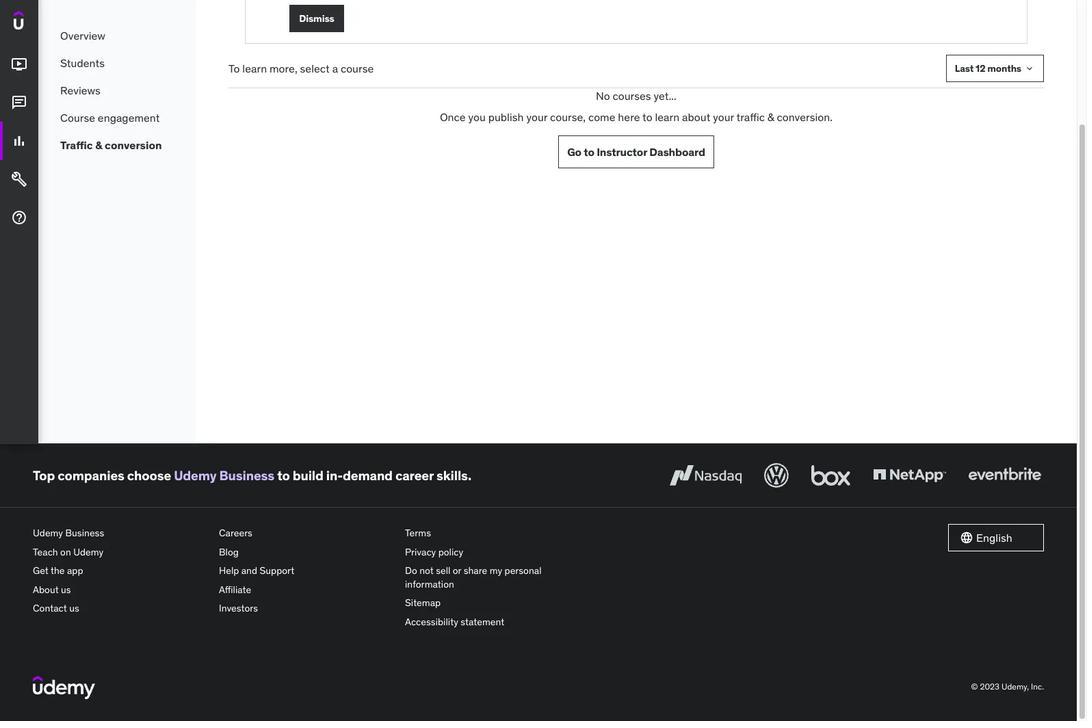 Task type: locate. For each thing, give the bounding box(es) containing it.
netapp image
[[870, 460, 949, 491]]

students
[[60, 56, 105, 70]]

learn
[[242, 62, 267, 75], [655, 110, 680, 124]]

affiliate
[[219, 583, 251, 596]]

sitemap
[[405, 597, 441, 609]]

1 vertical spatial us
[[69, 602, 79, 615]]

reviews link
[[38, 77, 196, 104]]

0 vertical spatial medium image
[[11, 133, 27, 149]]

1 vertical spatial to
[[584, 145, 594, 158]]

course
[[60, 111, 95, 124]]

2 vertical spatial to
[[277, 467, 290, 483]]

to right here
[[642, 110, 652, 124]]

to
[[229, 62, 240, 75]]

courses
[[613, 89, 651, 103]]

select
[[300, 62, 330, 75]]

to left build
[[277, 467, 290, 483]]

udemy right on
[[73, 546, 104, 558]]

0 horizontal spatial &
[[95, 138, 102, 152]]

2 vertical spatial udemy
[[73, 546, 104, 558]]

information
[[405, 578, 454, 590]]

your right publish
[[526, 110, 547, 124]]

to
[[642, 110, 652, 124], [584, 145, 594, 158], [277, 467, 290, 483]]

1 vertical spatial &
[[95, 138, 102, 152]]

to right go
[[584, 145, 594, 158]]

sell
[[436, 565, 450, 577]]

1 vertical spatial medium image
[[11, 209, 27, 226]]

do
[[405, 565, 417, 577]]

careers link
[[219, 524, 394, 543]]

1 medium image from the top
[[11, 56, 27, 73]]

0 horizontal spatial udemy
[[33, 527, 63, 539]]

traffic
[[737, 110, 765, 124]]

0 horizontal spatial learn
[[242, 62, 267, 75]]

course
[[341, 62, 374, 75]]

overview link
[[38, 22, 196, 49]]

course engagement link
[[38, 104, 196, 131]]

publish
[[488, 110, 524, 124]]

get
[[33, 565, 48, 577]]

udemy business link up get the app link
[[33, 524, 208, 543]]

business up on
[[65, 527, 104, 539]]

0 vertical spatial us
[[61, 583, 71, 596]]

0 vertical spatial udemy business link
[[174, 467, 274, 483]]

0 vertical spatial &
[[768, 110, 774, 124]]

us right contact
[[69, 602, 79, 615]]

1 horizontal spatial udemy
[[73, 546, 104, 558]]

3 medium image from the top
[[11, 171, 27, 188]]

yet...
[[654, 89, 677, 103]]

small image
[[960, 531, 974, 545]]

0 vertical spatial udemy
[[174, 467, 217, 483]]

© 2023 udemy, inc.
[[971, 682, 1044, 692]]

your
[[526, 110, 547, 124], [713, 110, 734, 124]]

teach
[[33, 546, 58, 558]]

us right about
[[61, 583, 71, 596]]

you
[[468, 110, 486, 124]]

get the app link
[[33, 562, 208, 581]]

udemy business link
[[174, 467, 274, 483], [33, 524, 208, 543]]

udemy
[[174, 467, 217, 483], [33, 527, 63, 539], [73, 546, 104, 558]]

medium image
[[11, 133, 27, 149], [11, 209, 27, 226]]

traffic
[[60, 138, 93, 152]]

learn right the to
[[242, 62, 267, 75]]

1 horizontal spatial to
[[584, 145, 594, 158]]

0 vertical spatial learn
[[242, 62, 267, 75]]

investors
[[219, 602, 258, 615]]

share
[[464, 565, 487, 577]]

2 vertical spatial medium image
[[11, 171, 27, 188]]

box image
[[808, 460, 854, 491]]

2 medium image from the top
[[11, 95, 27, 111]]

instructor
[[597, 145, 647, 158]]

career
[[395, 467, 434, 483]]

udemy up "teach"
[[33, 527, 63, 539]]

traffic & conversion link
[[38, 131, 196, 159]]

once you publish your course, come here to learn about your traffic & conversion.
[[440, 110, 833, 124]]

app
[[67, 565, 83, 577]]

1 vertical spatial business
[[65, 527, 104, 539]]

0 vertical spatial udemy image
[[14, 11, 76, 34]]

1 vertical spatial udemy
[[33, 527, 63, 539]]

0 vertical spatial to
[[642, 110, 652, 124]]

udemy image
[[14, 11, 76, 34], [33, 676, 95, 699]]

top companies choose udemy business to build in-demand career skills.
[[33, 467, 471, 483]]

affiliate link
[[219, 581, 394, 600]]

last
[[955, 62, 974, 75]]

build
[[293, 467, 324, 483]]

terms link
[[405, 524, 580, 543]]

nasdaq image
[[666, 460, 745, 491]]

1 horizontal spatial business
[[219, 467, 274, 483]]

1 vertical spatial medium image
[[11, 95, 27, 111]]

here
[[618, 110, 640, 124]]

1 horizontal spatial &
[[768, 110, 774, 124]]

0 vertical spatial medium image
[[11, 56, 27, 73]]

students link
[[38, 49, 196, 77]]

once
[[440, 110, 466, 124]]

1 vertical spatial udemy image
[[33, 676, 95, 699]]

1 horizontal spatial your
[[713, 110, 734, 124]]

us
[[61, 583, 71, 596], [69, 602, 79, 615]]

course,
[[550, 110, 586, 124]]

top
[[33, 467, 55, 483]]

&
[[768, 110, 774, 124], [95, 138, 102, 152]]

udemy right "choose"
[[174, 467, 217, 483]]

learn down yet... at right top
[[655, 110, 680, 124]]

english
[[976, 531, 1012, 544]]

traffic & conversion
[[60, 138, 162, 152]]

1 vertical spatial udemy business link
[[33, 524, 208, 543]]

0 horizontal spatial business
[[65, 527, 104, 539]]

conversion.
[[777, 110, 833, 124]]

1 vertical spatial learn
[[655, 110, 680, 124]]

and
[[241, 565, 257, 577]]

udemy business link up the careers
[[174, 467, 274, 483]]

inc.
[[1031, 682, 1044, 692]]

0 horizontal spatial your
[[526, 110, 547, 124]]

careers blog help and support affiliate investors
[[219, 527, 294, 615]]

1 your from the left
[[526, 110, 547, 124]]

business up the careers
[[219, 467, 274, 483]]

business
[[219, 467, 274, 483], [65, 527, 104, 539]]

2 your from the left
[[713, 110, 734, 124]]

no courses yet...
[[596, 89, 677, 103]]

dashboard
[[649, 145, 705, 158]]

medium image
[[11, 56, 27, 73], [11, 95, 27, 111], [11, 171, 27, 188]]

last 12 months
[[955, 62, 1021, 75]]

0 vertical spatial business
[[219, 467, 274, 483]]

your left traffic
[[713, 110, 734, 124]]

choose
[[127, 467, 171, 483]]



Task type: vqa. For each thing, say whether or not it's contained in the screenshot.
Udemy image to the top
yes



Task type: describe. For each thing, give the bounding box(es) containing it.
1 medium image from the top
[[11, 133, 27, 149]]

accessibility
[[405, 616, 458, 628]]

1 horizontal spatial learn
[[655, 110, 680, 124]]

to learn more, select a course
[[229, 62, 374, 75]]

help and support link
[[219, 562, 394, 581]]

on
[[60, 546, 71, 558]]

go
[[567, 145, 582, 158]]

policy
[[438, 546, 463, 558]]

volkswagen image
[[761, 460, 792, 491]]

teach on udemy link
[[33, 543, 208, 562]]

business inside udemy business teach on udemy get the app about us contact us
[[65, 527, 104, 539]]

conversion
[[105, 138, 162, 152]]

months
[[987, 62, 1021, 75]]

not
[[419, 565, 434, 577]]

2 medium image from the top
[[11, 209, 27, 226]]

come
[[588, 110, 615, 124]]

careers
[[219, 527, 252, 539]]

udemy,
[[1002, 682, 1029, 692]]

terms privacy policy do not sell or share my personal information sitemap accessibility statement
[[405, 527, 542, 628]]

demand
[[343, 467, 393, 483]]

sitemap link
[[405, 594, 580, 613]]

contact us link
[[33, 600, 208, 618]]

companies
[[58, 467, 124, 483]]

privacy policy link
[[405, 543, 580, 562]]

reviews
[[60, 83, 100, 97]]

terms
[[405, 527, 431, 539]]

or
[[453, 565, 461, 577]]

2023
[[980, 682, 1000, 692]]

go to instructor dashboard link
[[558, 136, 714, 168]]

support
[[260, 565, 294, 577]]

statement
[[461, 616, 504, 628]]

help
[[219, 565, 239, 577]]

last 12 months button
[[946, 55, 1044, 82]]

a
[[332, 62, 338, 75]]

my
[[490, 565, 502, 577]]

blog link
[[219, 543, 394, 562]]

in-
[[326, 467, 343, 483]]

about
[[33, 583, 59, 596]]

no
[[596, 89, 610, 103]]

english button
[[948, 524, 1044, 551]]

2 horizontal spatial to
[[642, 110, 652, 124]]

dismiss
[[299, 12, 334, 25]]

engagement
[[98, 111, 160, 124]]

more,
[[270, 62, 297, 75]]

privacy
[[405, 546, 436, 558]]

investors link
[[219, 600, 394, 618]]

personal
[[505, 565, 542, 577]]

course engagement
[[60, 111, 160, 124]]

2 horizontal spatial udemy
[[174, 467, 217, 483]]

overview
[[60, 29, 105, 42]]

go to instructor dashboard
[[567, 145, 705, 158]]

udemy business teach on udemy get the app about us contact us
[[33, 527, 104, 615]]

the
[[51, 565, 65, 577]]

accessibility statement link
[[405, 613, 580, 632]]

blog
[[219, 546, 239, 558]]

skills.
[[436, 467, 471, 483]]

dismiss button
[[289, 5, 344, 32]]

about us link
[[33, 581, 208, 600]]

xsmall image
[[1024, 63, 1035, 74]]

©
[[971, 682, 978, 692]]

about
[[682, 110, 710, 124]]

0 horizontal spatial to
[[277, 467, 290, 483]]

do not sell or share my personal information button
[[405, 562, 580, 594]]

12
[[976, 62, 985, 75]]

eventbrite image
[[965, 460, 1044, 491]]



